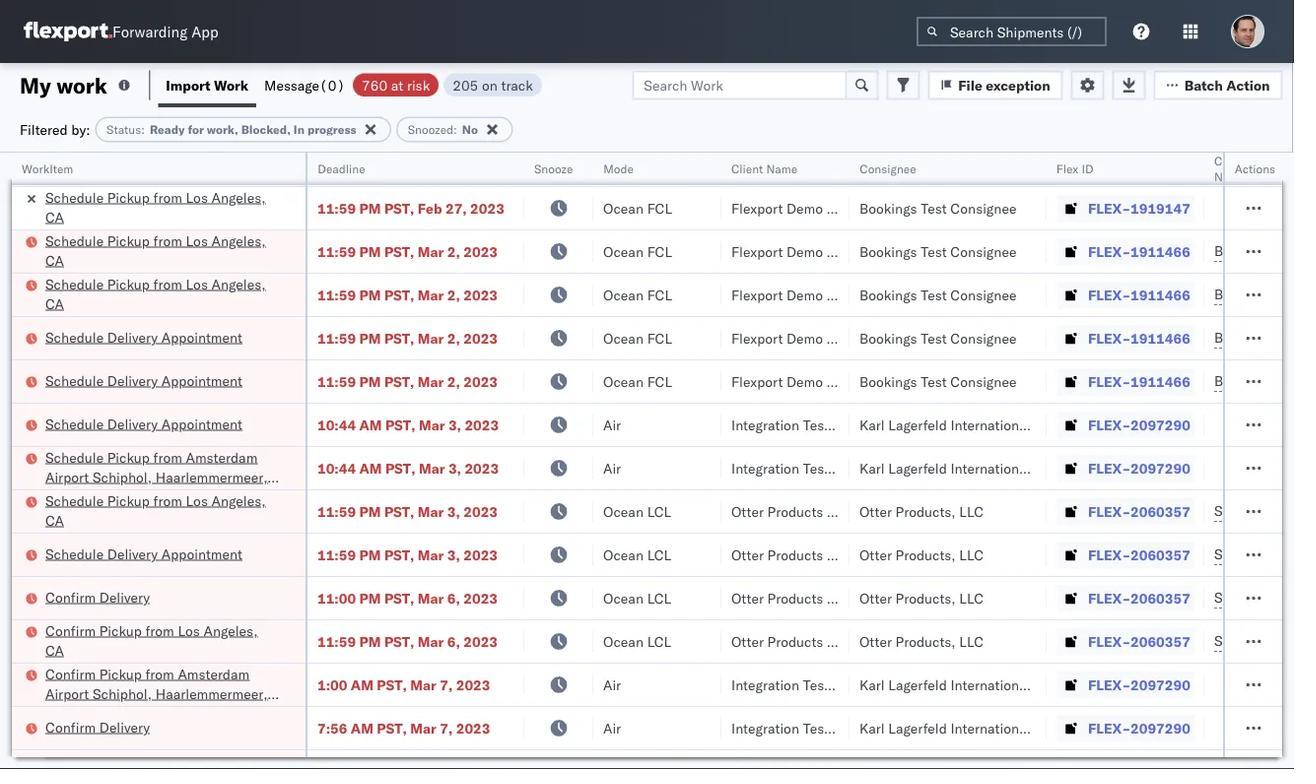 Task type: describe. For each thing, give the bounding box(es) containing it.
4 fcl from the top
[[647, 330, 672, 347]]

flex id button
[[1047, 157, 1185, 176]]

2 flexport demo consignee from the top
[[731, 243, 893, 260]]

ca inside confirm pickup from los angeles, ca
[[45, 642, 64, 659]]

container
[[1214, 153, 1267, 168]]

otter products, llc for confirm pickup from los angeles, ca
[[859, 633, 983, 650]]

1 bookings test consignee from the top
[[859, 200, 1017, 217]]

forwarding app
[[112, 22, 218, 41]]

feb for 25,
[[410, 156, 435, 173]]

confirm delivery link for 1st confirm delivery button from the top
[[45, 588, 150, 608]]

by:
[[71, 121, 90, 138]]

actions
[[1235, 161, 1276, 176]]

no
[[462, 122, 478, 137]]

client name
[[731, 161, 798, 176]]

4 c/o from the top
[[1059, 720, 1083, 737]]

205
[[453, 76, 478, 94]]

status : ready for work, blocked, in progress
[[107, 122, 356, 137]]

confirm pickup from amsterdam airport schiphol, haarlemmermeer, netherlands link
[[45, 665, 280, 722]]

confirm for 1:00 am pst, mar 7, 2023
[[45, 666, 96, 683]]

client name button
[[721, 157, 830, 176]]

snoozed
[[408, 122, 453, 137]]

9 schedule from the top
[[45, 545, 104, 563]]

forwarding
[[112, 22, 188, 41]]

schiphol, for schedule
[[93, 469, 152, 486]]

am for upload proof of delivery
[[351, 156, 373, 173]]

1 ocean from the top
[[603, 200, 644, 217]]

consignee inside consignee button
[[859, 161, 916, 176]]

2060357 for confirm pickup from los angeles, ca
[[1130, 633, 1190, 650]]

3 schedule pickup from los angeles, ca from the top
[[45, 275, 266, 312]]

1 integration from the left
[[731, 156, 799, 173]]

schedule pickup from amsterdam airport schiphol, haarlemmermeer, netherlands button
[[45, 448, 280, 506]]

exception
[[986, 76, 1050, 94]]

2 flex-2097290 from the top
[[1088, 460, 1190, 477]]

2 otter products - test account from the top
[[731, 546, 921, 564]]

confirm pickup from amsterdam airport schiphol, haarlemmermeer, netherlands button
[[45, 665, 280, 722]]

haarlemmermeer, for confirm pickup from amsterdam airport schiphol, haarlemmermeer, netherlands
[[155, 685, 268, 703]]

lcl for confirm pickup from los angeles, ca
[[647, 633, 671, 650]]

los inside confirm pickup from los angeles, ca
[[178, 622, 200, 640]]

import
[[166, 76, 211, 94]]

27,
[[445, 200, 467, 217]]

products for confirm delivery
[[767, 590, 823, 607]]

760 at risk
[[362, 76, 430, 94]]

2 integration from the left
[[859, 156, 927, 173]]

file exception
[[958, 76, 1050, 94]]

ocean lcl for confirm pickup from los angeles, ca
[[603, 633, 671, 650]]

3 bleckmann from the top
[[1086, 677, 1156, 694]]

app
[[191, 22, 218, 41]]

ready
[[150, 122, 185, 137]]

3 flex-2097290 from the top
[[1088, 677, 1190, 694]]

8 resize handle column header from the left
[[1259, 153, 1282, 770]]

8 pm from the top
[[359, 590, 381, 607]]

3 flexport from the top
[[731, 286, 783, 304]]

1 schedule pickup from los angeles, ca from the top
[[45, 189, 266, 226]]

resize handle column header for workitem
[[282, 153, 306, 770]]

my work
[[20, 71, 107, 99]]

7 flex- from the top
[[1088, 416, 1130, 434]]

4 demo from the top
[[786, 330, 823, 347]]

workitem
[[22, 161, 73, 176]]

2 karl from the top
[[859, 460, 885, 477]]

file
[[958, 76, 982, 94]]

flex-1919147
[[1088, 200, 1190, 217]]

mode
[[603, 161, 633, 176]]

2 schedule delivery appointment button from the top
[[45, 371, 242, 393]]

numbers
[[1214, 169, 1263, 184]]

11:59 pm pst, mar 6, 2023
[[317, 633, 498, 650]]

llc for schedule pickup from los angeles, ca
[[959, 503, 983, 520]]

workitem button
[[12, 157, 286, 176]]

confirm for 11:00 pm pst, mar 6, 2023
[[45, 589, 96, 606]]

2 ca from the top
[[45, 252, 64, 269]]

5 ocean fcl from the top
[[603, 373, 672, 390]]

2 2060357 from the top
[[1130, 546, 1190, 564]]

1 ag from the left
[[924, 156, 943, 173]]

mode button
[[593, 157, 702, 176]]

1 schedule delivery appointment button from the top
[[45, 328, 242, 349]]

appointment for first schedule delivery appointment link from the bottom
[[161, 545, 242, 563]]

5 schedule from the top
[[45, 372, 104, 389]]

air for schedule pickup from amsterdam airport schiphol, haarlemmermeer, netherlands
[[603, 460, 621, 477]]

2060357 for schedule pickup from los angeles, ca
[[1130, 503, 1190, 520]]

at
[[391, 76, 403, 94]]

5 demo from the top
[[786, 373, 823, 390]]

filtered by:
[[20, 121, 90, 138]]

action
[[1226, 76, 1270, 94]]

9 pm from the top
[[359, 633, 381, 650]]

appointment for 2nd schedule delivery appointment link from the top
[[161, 372, 242, 389]]

1 flex- from the top
[[1088, 156, 1130, 173]]

5 air from the top
[[603, 720, 621, 737]]

batch action button
[[1154, 70, 1283, 100]]

3 b.v from the top
[[1034, 677, 1056, 694]]

work
[[214, 76, 248, 94]]

3 demo from the top
[[786, 286, 823, 304]]

2 2097290 from the top
[[1130, 460, 1190, 477]]

2 otter products, llc from the top
[[859, 546, 983, 564]]

schedule delivery appointment for 2nd schedule delivery appointment link from the top
[[45, 372, 242, 389]]

6 schedule from the top
[[45, 415, 104, 433]]

import work
[[166, 76, 248, 94]]

1 schedule delivery appointment link from the top
[[45, 328, 242, 347]]

1:00 am pst, mar 7, 2023
[[317, 677, 490, 694]]

of
[[131, 155, 143, 172]]

confirm pickup from amsterdam airport schiphol, haarlemmermeer, netherlands
[[45, 666, 268, 722]]

work,
[[207, 122, 238, 137]]

airport for confirm
[[45, 685, 89, 703]]

11:00
[[317, 590, 356, 607]]

4 flex-1911466 from the top
[[1088, 373, 1190, 390]]

amsterdam for schedule pickup from amsterdam airport schiphol, haarlemmermeer, netherlands
[[186, 449, 258, 466]]

2 lagerfeld from the top
[[888, 460, 947, 477]]

lcl for schedule pickup from los angeles, ca
[[647, 503, 671, 520]]

name
[[766, 161, 798, 176]]

confirm pickup from los angeles, ca link
[[45, 621, 280, 661]]

2 ocean fcl from the top
[[603, 243, 672, 260]]

3 schedule delivery appointment link from the top
[[45, 414, 242, 434]]

1 schedule pickup from los angeles, ca link from the top
[[45, 188, 280, 227]]

status
[[107, 122, 141, 137]]

schedule pickup from amsterdam airport schiphol, haarlemmermeer, netherlands
[[45, 449, 268, 506]]

batch action
[[1184, 76, 1270, 94]]

3 ocean from the top
[[603, 286, 644, 304]]

3 resize handle column header from the left
[[570, 153, 593, 770]]

2 products, from the top
[[895, 546, 956, 564]]

2 schedule pickup from los angeles, ca button from the top
[[45, 274, 280, 316]]

2 11:59 from the top
[[317, 243, 356, 260]]

11:00 pm pst, mar 6, 2023
[[317, 590, 498, 607]]

4 flexport from the top
[[731, 330, 783, 347]]

am for schedule pickup from amsterdam airport schiphol, haarlemmermeer, netherlands
[[359, 460, 382, 477]]

3 schedule from the top
[[45, 275, 104, 293]]

2 11:59 pm pst, mar 2, 2023 from the top
[[317, 286, 498, 304]]

5 fcl from the top
[[647, 373, 672, 390]]

3 1911466 from the top
[[1130, 330, 1190, 347]]

7 pm from the top
[[359, 546, 381, 564]]

container numbers button
[[1204, 149, 1294, 184]]

1:00
[[317, 677, 347, 694]]

3 bookings from the top
[[859, 286, 917, 304]]

flex-2060357 for confirm pickup from los angeles, ca
[[1088, 633, 1190, 650]]

7, for 7:56 am pst, mar 7, 2023
[[440, 720, 453, 737]]

batch
[[1184, 76, 1223, 94]]

ocean lcl for schedule pickup from los angeles, ca
[[603, 503, 671, 520]]

1 integration test account - on ag from the left
[[731, 156, 943, 173]]

my
[[20, 71, 51, 99]]

1 pm from the top
[[359, 200, 381, 217]]

4 pm from the top
[[359, 330, 381, 347]]

3 ocean fcl from the top
[[603, 286, 672, 304]]

2 10:44 from the top
[[317, 460, 356, 477]]

3 bookings test consignee from the top
[[859, 286, 1017, 304]]

8 11:59 from the top
[[317, 633, 356, 650]]

resize handle column header for deadline
[[501, 153, 524, 770]]

3 bicu123456 from the top
[[1214, 329, 1294, 346]]

9:00
[[317, 156, 347, 173]]

confirm pickup from los angeles, ca button
[[45, 621, 280, 663]]

pickup inside confirm pickup from los angeles, ca
[[99, 622, 142, 640]]

import work button
[[158, 63, 256, 107]]

otter products, llc for confirm delivery
[[859, 590, 983, 607]]

Search Shipments (/) text field
[[917, 17, 1107, 46]]

3 lagerfeld from the top
[[888, 677, 947, 694]]

appointment for first schedule delivery appointment link from the top
[[161, 329, 242, 346]]

3 ca from the top
[[45, 295, 64, 312]]

products for confirm pickup from los angeles, ca
[[767, 633, 823, 650]]

1 bookings from the top
[[859, 200, 917, 217]]

deadline button
[[307, 157, 505, 176]]

resize handle column header for mode
[[698, 153, 721, 770]]

2 b.v from the top
[[1034, 460, 1056, 477]]

2 bicu123456 from the top
[[1214, 286, 1294, 303]]

llc for confirm pickup from los angeles, ca
[[959, 633, 983, 650]]

otter products - test account for confirm delivery
[[731, 590, 921, 607]]

confirm delivery link for 1st confirm delivery button from the bottom of the page
[[45, 718, 150, 738]]

client
[[731, 161, 763, 176]]

4 2097290 from the top
[[1130, 720, 1190, 737]]

confirm delivery for 1st confirm delivery button from the top
[[45, 589, 150, 606]]

11:59 pm pst, feb 27, 2023
[[317, 200, 504, 217]]

8 ocean from the top
[[603, 590, 644, 607]]

feb for 27,
[[418, 200, 442, 217]]

flex-2150210
[[1088, 156, 1190, 173]]

4 11:59 pm pst, mar 2, 2023 from the top
[[317, 373, 498, 390]]

message
[[264, 76, 319, 94]]

work
[[56, 71, 107, 99]]

air for upload proof of delivery
[[603, 156, 621, 173]]

1 bicu123456 from the top
[[1214, 242, 1294, 260]]

1 karl lagerfeld international b.v c/o bleckmann from the top
[[859, 416, 1156, 434]]

upload proof of delivery
[[45, 155, 197, 172]]

products for schedule pickup from los angeles, ca
[[767, 503, 823, 520]]

upload proof of delivery link
[[45, 154, 197, 174]]

4 ocean from the top
[[603, 330, 644, 347]]

3 flex- from the top
[[1088, 243, 1130, 260]]

airport for schedule
[[45, 469, 89, 486]]

7, for 1:00 am pst, mar 7, 2023
[[440, 677, 453, 694]]

upload proof of delivery button
[[45, 154, 197, 176]]

1 11:59 pm pst, mar 3, 2023 from the top
[[317, 503, 498, 520]]

otter products - test account for schedule pickup from los angeles, ca
[[731, 503, 921, 520]]

: for status
[[141, 122, 145, 137]]

1 international from the top
[[950, 416, 1030, 434]]

7:56 am pst, mar 7, 2023
[[317, 720, 490, 737]]

flex id
[[1056, 161, 1094, 176]]

6, for 11:00 pm pst, mar 6, 2023
[[447, 590, 460, 607]]

3 karl from the top
[[859, 677, 885, 694]]

for
[[188, 122, 204, 137]]

container numbers
[[1214, 153, 1267, 184]]

6 pm from the top
[[359, 503, 381, 520]]

on
[[482, 76, 498, 94]]

1 11:59 pm pst, mar 2, 2023 from the top
[[317, 243, 498, 260]]

risk
[[407, 76, 430, 94]]

6 ocean from the top
[[603, 503, 644, 520]]

2150210
[[1130, 156, 1190, 173]]

message (0)
[[264, 76, 345, 94]]

2 lcl from the top
[[647, 546, 671, 564]]

confirm pickup from los angeles, ca
[[45, 622, 258, 659]]

2 bookings test consignee from the top
[[859, 243, 1017, 260]]

3 international from the top
[[950, 677, 1030, 694]]



Task type: locate. For each thing, give the bounding box(es) containing it.
4 otter products - test account from the top
[[731, 633, 921, 650]]

4 otter products, llc from the top
[[859, 633, 983, 650]]

confirm for 11:59 pm pst, mar 6, 2023
[[45, 622, 96, 640]]

flex
[[1056, 161, 1079, 176]]

snooze
[[534, 161, 573, 176]]

1 vertical spatial confirm delivery button
[[45, 718, 150, 740]]

2 fcl from the top
[[647, 243, 672, 260]]

3 schedule pickup from los angeles, ca button from the top
[[45, 491, 280, 533]]

4 international from the top
[[950, 720, 1030, 737]]

4 flex- from the top
[[1088, 286, 1130, 304]]

test
[[803, 156, 829, 173], [931, 156, 957, 173], [921, 200, 947, 217], [921, 243, 947, 260], [921, 286, 947, 304], [921, 330, 947, 347], [921, 373, 947, 390], [839, 503, 865, 520], [839, 546, 865, 564], [839, 590, 865, 607], [839, 633, 865, 650]]

2 schedule pickup from los angeles, ca from the top
[[45, 232, 266, 269]]

1 vertical spatial netherlands
[[45, 705, 122, 722]]

2 schedule delivery appointment link from the top
[[45, 371, 242, 391]]

flex-2060357 for schedule pickup from los angeles, ca
[[1088, 503, 1190, 520]]

in
[[294, 122, 304, 137]]

6 resize handle column header from the left
[[1023, 153, 1047, 770]]

confirm inside confirm pickup from los angeles, ca
[[45, 622, 96, 640]]

1 c/o from the top
[[1059, 416, 1083, 434]]

1 resize handle column header from the left
[[282, 153, 306, 770]]

0 horizontal spatial integration
[[731, 156, 799, 173]]

3 air from the top
[[603, 460, 621, 477]]

pm
[[359, 200, 381, 217], [359, 243, 381, 260], [359, 286, 381, 304], [359, 330, 381, 347], [359, 373, 381, 390], [359, 503, 381, 520], [359, 546, 381, 564], [359, 590, 381, 607], [359, 633, 381, 650]]

haarlemmermeer, for schedule pickup from amsterdam airport schiphol, haarlemmermeer, netherlands
[[155, 469, 268, 486]]

: left ready
[[141, 122, 145, 137]]

consignee button
[[850, 157, 1027, 176]]

confirm delivery for 1st confirm delivery button from the bottom of the page
[[45, 719, 150, 736]]

1 llc from the top
[[959, 503, 983, 520]]

4 bleckmann from the top
[[1086, 720, 1156, 737]]

upload
[[45, 155, 90, 172]]

resize handle column header for consignee
[[1023, 153, 1047, 770]]

0 vertical spatial 6,
[[447, 590, 460, 607]]

filtered
[[20, 121, 68, 138]]

2 airport from the top
[[45, 685, 89, 703]]

: for snoozed
[[453, 122, 457, 137]]

1 vertical spatial confirm delivery
[[45, 719, 150, 736]]

0 horizontal spatial on
[[900, 156, 921, 173]]

0 vertical spatial netherlands
[[45, 488, 122, 506]]

2 7, from the top
[[440, 720, 453, 737]]

ocean lcl
[[603, 503, 671, 520], [603, 546, 671, 564], [603, 590, 671, 607], [603, 633, 671, 650]]

10:44 am pst, mar 3, 2023
[[317, 416, 499, 434], [317, 460, 499, 477]]

1 schedule delivery appointment from the top
[[45, 329, 242, 346]]

1 confirm from the top
[[45, 589, 96, 606]]

1 confirm delivery link from the top
[[45, 588, 150, 608]]

7 11:59 from the top
[[317, 546, 356, 564]]

1 vertical spatial 10:44 am pst, mar 3, 2023
[[317, 460, 499, 477]]

from inside confirm pickup from los angeles, ca
[[145, 622, 174, 640]]

1919147
[[1130, 200, 1190, 217]]

4 ca from the top
[[45, 512, 64, 529]]

netherlands for schedule
[[45, 488, 122, 506]]

9:00 am pst, feb 25, 2023
[[317, 156, 497, 173]]

0 vertical spatial confirm delivery
[[45, 589, 150, 606]]

2 products from the top
[[767, 546, 823, 564]]

ag
[[924, 156, 943, 173], [1052, 156, 1071, 173]]

7, down '11:59 pm pst, mar 6, 2023'
[[440, 677, 453, 694]]

id
[[1082, 161, 1094, 176]]

products
[[767, 503, 823, 520], [767, 546, 823, 564], [767, 590, 823, 607], [767, 633, 823, 650]]

feb left 27,
[[418, 200, 442, 217]]

llc for confirm delivery
[[959, 590, 983, 607]]

segu607636 for schedule pickup from los angeles, ca
[[1214, 503, 1294, 520]]

2097290
[[1130, 416, 1190, 434], [1130, 460, 1190, 477], [1130, 677, 1190, 694], [1130, 720, 1190, 737]]

4 schedule delivery appointment button from the top
[[45, 545, 242, 566]]

0 vertical spatial airport
[[45, 469, 89, 486]]

flex-1919147 button
[[1056, 195, 1194, 222], [1056, 195, 1194, 222]]

1 6, from the top
[[447, 590, 460, 607]]

schedule
[[45, 189, 104, 206], [45, 232, 104, 249], [45, 275, 104, 293], [45, 329, 104, 346], [45, 372, 104, 389], [45, 415, 104, 433], [45, 449, 104, 466], [45, 492, 104, 510], [45, 545, 104, 563]]

lcl for confirm delivery
[[647, 590, 671, 607]]

2,
[[447, 243, 460, 260], [447, 286, 460, 304], [447, 330, 460, 347], [447, 373, 460, 390]]

proof
[[94, 155, 127, 172]]

segu607636
[[1214, 503, 1294, 520], [1214, 546, 1294, 563], [1214, 589, 1294, 607], [1214, 633, 1294, 650]]

from inside confirm pickup from amsterdam airport schiphol, haarlemmermeer, netherlands
[[145, 666, 174, 683]]

otter products - test account
[[731, 503, 921, 520], [731, 546, 921, 564], [731, 590, 921, 607], [731, 633, 921, 650]]

5 ca from the top
[[45, 642, 64, 659]]

0 vertical spatial confirm delivery link
[[45, 588, 150, 608]]

amsterdam inside confirm pickup from amsterdam airport schiphol, haarlemmermeer, netherlands
[[178, 666, 250, 683]]

1 horizontal spatial integration
[[859, 156, 927, 173]]

products, for confirm delivery
[[895, 590, 956, 607]]

otter products - test account for confirm pickup from los angeles, ca
[[731, 633, 921, 650]]

schedule delivery appointment for 2nd schedule delivery appointment link from the bottom of the page
[[45, 415, 242, 433]]

amsterdam inside the schedule pickup from amsterdam airport schiphol, haarlemmermeer, netherlands
[[186, 449, 258, 466]]

6, for 11:59 pm pst, mar 6, 2023
[[447, 633, 460, 650]]

schedule delivery appointment for first schedule delivery appointment link from the top
[[45, 329, 242, 346]]

1 vertical spatial 10:44
[[317, 460, 356, 477]]

Search Work text field
[[632, 70, 847, 100]]

pickup
[[107, 189, 150, 206], [107, 232, 150, 249], [107, 275, 150, 293], [107, 449, 150, 466], [107, 492, 150, 510], [99, 622, 142, 640], [99, 666, 142, 683]]

flex-
[[1088, 156, 1130, 173], [1088, 200, 1130, 217], [1088, 243, 1130, 260], [1088, 286, 1130, 304], [1088, 330, 1130, 347], [1088, 373, 1130, 390], [1088, 416, 1130, 434], [1088, 460, 1130, 477], [1088, 503, 1130, 520], [1088, 546, 1130, 564], [1088, 590, 1130, 607], [1088, 633, 1130, 650], [1088, 677, 1130, 694], [1088, 720, 1130, 737]]

0 vertical spatial 10:44 am pst, mar 3, 2023
[[317, 416, 499, 434]]

haarlemmermeer, inside the schedule pickup from amsterdam airport schiphol, haarlemmermeer, netherlands
[[155, 469, 268, 486]]

otter products, llc for schedule pickup from los angeles, ca
[[859, 503, 983, 520]]

0 vertical spatial schedule pickup from los angeles, ca button
[[45, 231, 280, 272]]

schedule inside the schedule pickup from amsterdam airport schiphol, haarlemmermeer, netherlands
[[45, 449, 104, 466]]

1 vertical spatial feb
[[418, 200, 442, 217]]

from inside the schedule pickup from amsterdam airport schiphol, haarlemmermeer, netherlands
[[153, 449, 182, 466]]

1 flex-2060357 from the top
[[1088, 503, 1190, 520]]

0 vertical spatial schiphol,
[[93, 469, 152, 486]]

7 ocean from the top
[[603, 546, 644, 564]]

angeles, inside confirm pickup from los angeles, ca
[[203, 622, 258, 640]]

schedule delivery appointment button
[[45, 328, 242, 349], [45, 371, 242, 393], [45, 414, 242, 436], [45, 545, 242, 566]]

5 flexport from the top
[[731, 373, 783, 390]]

resize handle column header
[[282, 153, 306, 770], [501, 153, 524, 770], [570, 153, 593, 770], [698, 153, 721, 770], [826, 153, 850, 770], [1023, 153, 1047, 770], [1181, 153, 1204, 770], [1259, 153, 1282, 770]]

4 11:59 from the top
[[317, 330, 356, 347]]

3 schedule delivery appointment from the top
[[45, 415, 242, 433]]

airport
[[45, 469, 89, 486], [45, 685, 89, 703]]

1 haarlemmermeer, from the top
[[155, 469, 268, 486]]

schedule pickup from amsterdam airport schiphol, haarlemmermeer, netherlands link
[[45, 448, 280, 506]]

(0)
[[319, 76, 345, 94]]

amsterdam for confirm pickup from amsterdam airport schiphol, haarlemmermeer, netherlands
[[178, 666, 250, 683]]

1 vertical spatial airport
[[45, 685, 89, 703]]

1 vertical spatial haarlemmermeer,
[[155, 685, 268, 703]]

air for confirm pickup from amsterdam airport schiphol, haarlemmermeer, netherlands
[[603, 677, 621, 694]]

0 horizontal spatial :
[[141, 122, 145, 137]]

international
[[950, 416, 1030, 434], [950, 460, 1030, 477], [950, 677, 1030, 694], [950, 720, 1030, 737]]

2 ocean from the top
[[603, 243, 644, 260]]

1 vertical spatial 7,
[[440, 720, 453, 737]]

7, down 1:00 am pst, mar 7, 2023
[[440, 720, 453, 737]]

2 flex-2060357 from the top
[[1088, 546, 1190, 564]]

bleckmann
[[1086, 416, 1156, 434], [1086, 460, 1156, 477], [1086, 677, 1156, 694], [1086, 720, 1156, 737]]

3 11:59 pm pst, mar 2, 2023 from the top
[[317, 330, 498, 347]]

4 products, from the top
[[895, 633, 956, 650]]

1911466
[[1130, 243, 1190, 260], [1130, 286, 1190, 304], [1130, 330, 1190, 347], [1130, 373, 1190, 390]]

2 karl lagerfeld international b.v c/o bleckmann from the top
[[859, 460, 1156, 477]]

5 flex- from the top
[[1088, 330, 1130, 347]]

1 vertical spatial schedule pickup from los angeles, ca button
[[45, 274, 280, 316]]

schedule pickup from los angeles, ca link
[[45, 188, 280, 227], [45, 231, 280, 271], [45, 274, 280, 314], [45, 491, 280, 531]]

1 vertical spatial schiphol,
[[93, 685, 152, 703]]

netherlands for confirm
[[45, 705, 122, 722]]

resize handle column header for client name
[[826, 153, 850, 770]]

2 haarlemmermeer, from the top
[[155, 685, 268, 703]]

products,
[[895, 503, 956, 520], [895, 546, 956, 564], [895, 590, 956, 607], [895, 633, 956, 650]]

6, down 11:00 pm pst, mar 6, 2023
[[447, 633, 460, 650]]

6, up '11:59 pm pst, mar 6, 2023'
[[447, 590, 460, 607]]

delivery
[[147, 155, 197, 172], [107, 329, 158, 346], [107, 372, 158, 389], [107, 415, 158, 433], [107, 545, 158, 563], [99, 589, 150, 606], [99, 719, 150, 736]]

netherlands inside the schedule pickup from amsterdam airport schiphol, haarlemmermeer, netherlands
[[45, 488, 122, 506]]

5 11:59 from the top
[[317, 373, 356, 390]]

4 flex-2097290 from the top
[[1088, 720, 1190, 737]]

1 ca from the top
[[45, 208, 64, 226]]

netherlands inside confirm pickup from amsterdam airport schiphol, haarlemmermeer, netherlands
[[45, 705, 122, 722]]

9 ocean from the top
[[603, 633, 644, 650]]

4 confirm from the top
[[45, 719, 96, 736]]

8 schedule from the top
[[45, 492, 104, 510]]

3 flex-2060357 from the top
[[1088, 590, 1190, 607]]

progress
[[307, 122, 356, 137]]

3 llc from the top
[[959, 590, 983, 607]]

4 bicu123456 from the top
[[1214, 373, 1294, 390]]

pickup inside the schedule pickup from amsterdam airport schiphol, haarlemmermeer, netherlands
[[107, 449, 150, 466]]

segu607636 for confirm delivery
[[1214, 589, 1294, 607]]

:
[[141, 122, 145, 137], [453, 122, 457, 137]]

2 2, from the top
[[447, 286, 460, 304]]

track
[[501, 76, 533, 94]]

3,
[[448, 416, 461, 434], [448, 460, 461, 477], [447, 503, 460, 520], [447, 546, 460, 564]]

12 flex- from the top
[[1088, 633, 1130, 650]]

0 vertical spatial 10:44
[[317, 416, 356, 434]]

bookings test consignee
[[859, 200, 1017, 217], [859, 243, 1017, 260], [859, 286, 1017, 304], [859, 330, 1017, 347], [859, 373, 1017, 390]]

haarlemmermeer, inside confirm pickup from amsterdam airport schiphol, haarlemmermeer, netherlands
[[155, 685, 268, 703]]

2 confirm delivery button from the top
[[45, 718, 150, 740]]

confirm delivery button
[[45, 588, 150, 610], [45, 718, 150, 740]]

flex-1911466 button
[[1056, 238, 1194, 266], [1056, 238, 1194, 266], [1056, 281, 1194, 309], [1056, 281, 1194, 309], [1056, 325, 1194, 352], [1056, 325, 1194, 352], [1056, 368, 1194, 396], [1056, 368, 1194, 396]]

schiphol, for confirm
[[93, 685, 152, 703]]

10:44
[[317, 416, 356, 434], [317, 460, 356, 477]]

0 vertical spatial haarlemmermeer,
[[155, 469, 268, 486]]

1 bleckmann from the top
[[1086, 416, 1156, 434]]

flex-2060357 for confirm delivery
[[1088, 590, 1190, 607]]

7:56
[[317, 720, 347, 737]]

karl
[[859, 416, 885, 434], [859, 460, 885, 477], [859, 677, 885, 694], [859, 720, 885, 737]]

3 ocean lcl from the top
[[603, 590, 671, 607]]

fcl
[[647, 200, 672, 217], [647, 243, 672, 260], [647, 286, 672, 304], [647, 330, 672, 347], [647, 373, 672, 390]]

8 flex- from the top
[[1088, 460, 1130, 477]]

0 vertical spatial 11:59 pm pst, mar 3, 2023
[[317, 503, 498, 520]]

2 ocean lcl from the top
[[603, 546, 671, 564]]

blocked,
[[241, 122, 291, 137]]

0 vertical spatial 7,
[[440, 677, 453, 694]]

13 flex- from the top
[[1088, 677, 1130, 694]]

flexport demo consignee
[[731, 200, 893, 217], [731, 243, 893, 260], [731, 286, 893, 304], [731, 330, 893, 347], [731, 373, 893, 390]]

deadline
[[317, 161, 365, 176]]

4 schedule pickup from los angeles, ca link from the top
[[45, 491, 280, 531]]

los
[[186, 189, 208, 206], [186, 232, 208, 249], [186, 275, 208, 293], [186, 492, 208, 510], [178, 622, 200, 640]]

1 2, from the top
[[447, 243, 460, 260]]

haarlemmermeer,
[[155, 469, 268, 486], [155, 685, 268, 703]]

3 2, from the top
[[447, 330, 460, 347]]

1 horizontal spatial on
[[1028, 156, 1049, 173]]

feb left 25,
[[410, 156, 435, 173]]

760
[[362, 76, 387, 94]]

karl lagerfeld international b.v c/o bleckmann
[[859, 416, 1156, 434], [859, 460, 1156, 477], [859, 677, 1156, 694], [859, 720, 1156, 737]]

products, for confirm pickup from los angeles, ca
[[895, 633, 956, 650]]

pickup inside confirm pickup from amsterdam airport schiphol, haarlemmermeer, netherlands
[[99, 666, 142, 683]]

9 flex- from the top
[[1088, 503, 1130, 520]]

forwarding app link
[[24, 22, 218, 41]]

2 10:44 am pst, mar 3, 2023 from the top
[[317, 460, 499, 477]]

segu607636 for confirm pickup from los angeles, ca
[[1214, 633, 1294, 650]]

schedule delivery appointment for first schedule delivery appointment link from the bottom
[[45, 545, 242, 563]]

205 on track
[[453, 76, 533, 94]]

ocean lcl for confirm delivery
[[603, 590, 671, 607]]

confirm inside confirm pickup from amsterdam airport schiphol, haarlemmermeer, netherlands
[[45, 666, 96, 683]]

0 horizontal spatial ag
[[924, 156, 943, 173]]

flexport. image
[[24, 22, 112, 41]]

3 schedule delivery appointment button from the top
[[45, 414, 242, 436]]

25,
[[438, 156, 459, 173]]

1 vertical spatial amsterdam
[[178, 666, 250, 683]]

4 lcl from the top
[[647, 633, 671, 650]]

airport inside confirm pickup from amsterdam airport schiphol, haarlemmermeer, netherlands
[[45, 685, 89, 703]]

7,
[[440, 677, 453, 694], [440, 720, 453, 737]]

schiphol, inside confirm pickup from amsterdam airport schiphol, haarlemmermeer, netherlands
[[93, 685, 152, 703]]

snoozed : no
[[408, 122, 478, 137]]

1 karl from the top
[[859, 416, 885, 434]]

4 schedule pickup from los angeles, ca from the top
[[45, 492, 266, 529]]

: left "no"
[[453, 122, 457, 137]]

10 flex- from the top
[[1088, 546, 1130, 564]]

products, for schedule pickup from los angeles, ca
[[895, 503, 956, 520]]

schedule delivery appointment link
[[45, 328, 242, 347], [45, 371, 242, 391], [45, 414, 242, 434], [45, 545, 242, 564]]

4 ocean lcl from the top
[[603, 633, 671, 650]]

4 bookings test consignee from the top
[[859, 330, 1017, 347]]

0 vertical spatial amsterdam
[[186, 449, 258, 466]]

resize handle column header for flex id
[[1181, 153, 1204, 770]]

2 flexport from the top
[[731, 243, 783, 260]]

4 products from the top
[[767, 633, 823, 650]]

flex-2097290
[[1088, 416, 1190, 434], [1088, 460, 1190, 477], [1088, 677, 1190, 694], [1088, 720, 1190, 737]]

demo
[[786, 200, 823, 217], [786, 243, 823, 260], [786, 286, 823, 304], [786, 330, 823, 347], [786, 373, 823, 390]]

am for confirm pickup from amsterdam airport schiphol, haarlemmermeer, netherlands
[[351, 677, 373, 694]]

4 segu607636 from the top
[[1214, 633, 1294, 650]]

3 flex-1911466 from the top
[[1088, 330, 1190, 347]]

flex-2097290 button
[[1056, 411, 1194, 439], [1056, 411, 1194, 439], [1056, 455, 1194, 482], [1056, 455, 1194, 482], [1056, 672, 1194, 699], [1056, 672, 1194, 699], [1056, 715, 1194, 743], [1056, 715, 1194, 743]]

0 vertical spatial feb
[[410, 156, 435, 173]]

1 vertical spatial confirm delivery link
[[45, 718, 150, 738]]

1 horizontal spatial :
[[453, 122, 457, 137]]

1 horizontal spatial ag
[[1052, 156, 1071, 173]]

2 international from the top
[[950, 460, 1030, 477]]

1 schedule pickup from los angeles, ca button from the top
[[45, 231, 280, 272]]

appointment for 2nd schedule delivery appointment link from the bottom of the page
[[161, 415, 242, 433]]

1 vertical spatial 6,
[[447, 633, 460, 650]]

2060357 for confirm delivery
[[1130, 590, 1190, 607]]

4 flexport demo consignee from the top
[[731, 330, 893, 347]]

schedule pickup from los angeles, ca
[[45, 189, 266, 226], [45, 232, 266, 269], [45, 275, 266, 312], [45, 492, 266, 529]]

4 b.v from the top
[[1034, 720, 1056, 737]]

air
[[603, 156, 621, 173], [603, 416, 621, 434], [603, 460, 621, 477], [603, 677, 621, 694], [603, 720, 621, 737]]

airport inside the schedule pickup from amsterdam airport schiphol, haarlemmermeer, netherlands
[[45, 469, 89, 486]]

4 lagerfeld from the top
[[888, 720, 947, 737]]

0 vertical spatial confirm delivery button
[[45, 588, 150, 610]]

schiphol, inside the schedule pickup from amsterdam airport schiphol, haarlemmermeer, netherlands
[[93, 469, 152, 486]]

3 2060357 from the top
[[1130, 590, 1190, 607]]

2 vertical spatial schedule pickup from los angeles, ca button
[[45, 491, 280, 533]]

c/o
[[1059, 416, 1083, 434], [1059, 460, 1083, 477], [1059, 677, 1083, 694], [1059, 720, 1083, 737]]

4 1911466 from the top
[[1130, 373, 1190, 390]]

b.v
[[1034, 416, 1056, 434], [1034, 460, 1056, 477], [1034, 677, 1056, 694], [1034, 720, 1056, 737]]

flexport
[[731, 200, 783, 217], [731, 243, 783, 260], [731, 286, 783, 304], [731, 330, 783, 347], [731, 373, 783, 390]]

3 products, from the top
[[895, 590, 956, 607]]

1 vertical spatial 11:59 pm pst, mar 3, 2023
[[317, 546, 498, 564]]



Task type: vqa. For each thing, say whether or not it's contained in the screenshot.
Schiphol,
yes



